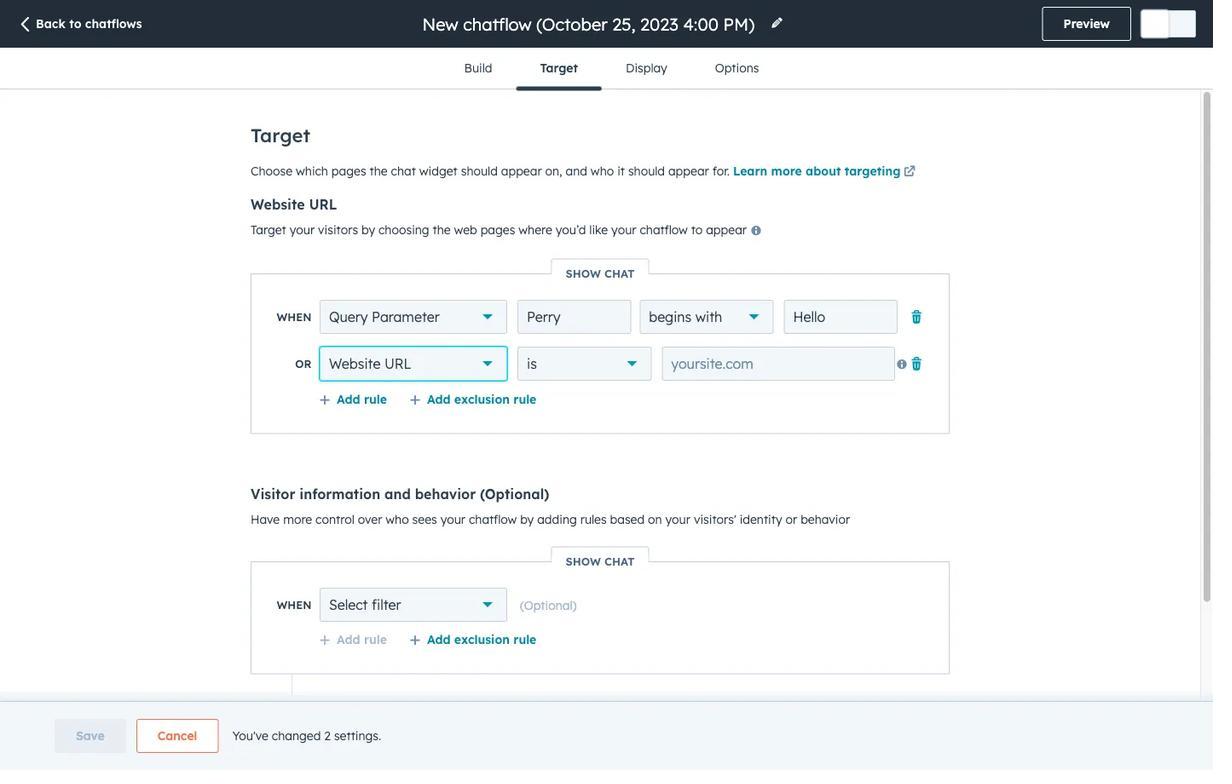 Task type: describe. For each thing, give the bounding box(es) containing it.
website url button
[[320, 347, 507, 381]]

navigation containing build
[[440, 48, 783, 91]]

cancel
[[158, 729, 197, 744]]

changed
[[272, 729, 321, 744]]

link opens in a new window image inside learn more about targeting link
[[904, 166, 916, 178]]

options
[[715, 61, 759, 75]]

for.
[[712, 163, 730, 178]]

is
[[527, 356, 537, 373]]

begins
[[649, 309, 692, 326]]

filter
[[372, 597, 401, 614]]

display
[[626, 61, 667, 75]]

information
[[300, 486, 380, 503]]

yoursite.com text field
[[662, 347, 895, 381]]

target button
[[516, 48, 602, 91]]

choosing
[[379, 223, 429, 237]]

it
[[617, 163, 625, 178]]

0 vertical spatial and
[[566, 163, 587, 178]]

your left visitors
[[290, 223, 315, 237]]

learn
[[733, 163, 768, 178]]

sees
[[412, 512, 437, 527]]

visitors'
[[694, 512, 736, 527]]

control
[[316, 512, 354, 527]]

is button
[[518, 347, 652, 381]]

options button
[[691, 48, 783, 89]]

web
[[454, 223, 477, 237]]

select filter
[[329, 597, 401, 614]]

0 vertical spatial chatflow
[[640, 223, 688, 237]]

query parameter button
[[320, 300, 507, 334]]

visitor
[[251, 486, 295, 503]]

you've
[[232, 729, 268, 744]]

1 vertical spatial behavior
[[801, 512, 850, 527]]

0 horizontal spatial behavior
[[415, 486, 476, 503]]

1 exclusion from the top
[[454, 392, 510, 407]]

show chat link for select filter
[[552, 555, 648, 569]]

0 horizontal spatial website
[[251, 196, 305, 213]]

preview button
[[1042, 7, 1131, 41]]

begins with
[[649, 309, 722, 326]]

2 add rule button from the top
[[319, 632, 387, 648]]

like
[[589, 223, 608, 237]]

1 vertical spatial who
[[386, 512, 409, 527]]

chatflows
[[85, 16, 142, 31]]

display button
[[602, 48, 691, 89]]

query
[[329, 309, 368, 326]]

1 add exclusion rule button from the top
[[409, 392, 536, 407]]

visitors
[[318, 223, 358, 237]]

back to chatflows
[[36, 16, 142, 31]]

1 should from the left
[[461, 163, 498, 178]]

you've changed 2 settings.
[[232, 729, 381, 744]]

1 horizontal spatial to
[[691, 223, 703, 237]]

your right like
[[611, 223, 636, 237]]

learn more about targeting
[[733, 163, 901, 178]]

on,
[[545, 163, 562, 178]]

cancel button
[[136, 720, 219, 754]]

based
[[610, 512, 645, 527]]

about
[[806, 163, 841, 178]]

appear left on,
[[501, 163, 542, 178]]

query parameter
[[329, 309, 440, 326]]

1 add exclusion rule from the top
[[427, 392, 536, 407]]

parameter
[[372, 309, 440, 326]]

or
[[786, 512, 797, 527]]

targeting
[[845, 163, 901, 178]]

identity
[[740, 512, 782, 527]]

show chat for query parameter
[[566, 266, 635, 280]]

1 vertical spatial target
[[251, 124, 310, 147]]

back
[[36, 16, 66, 31]]

show chat for select filter
[[566, 555, 635, 569]]

build
[[464, 61, 492, 75]]

when for query parameter
[[277, 310, 312, 324]]

when for select filter
[[277, 598, 312, 612]]

2 exclusion from the top
[[454, 632, 510, 647]]

Name text field
[[518, 300, 631, 334]]

chat for filter
[[604, 555, 635, 569]]

chat
[[391, 163, 416, 178]]



Task type: locate. For each thing, give the bounding box(es) containing it.
1 vertical spatial to
[[691, 223, 703, 237]]

and right 'information'
[[385, 486, 411, 503]]

url inside popup button
[[384, 356, 411, 373]]

website url down 'which'
[[251, 196, 337, 213]]

add rule button down select
[[319, 632, 387, 648]]

(optional)
[[480, 486, 549, 503], [520, 598, 577, 613]]

should right widget
[[461, 163, 498, 178]]

1 horizontal spatial who
[[591, 163, 614, 178]]

rule
[[364, 392, 387, 407], [513, 392, 536, 407], [364, 632, 387, 647], [513, 632, 536, 647]]

website down choose
[[251, 196, 305, 213]]

show chat link
[[552, 266, 648, 280], [552, 555, 648, 569]]

target down choose
[[251, 223, 286, 237]]

2 add exclusion rule from the top
[[427, 632, 536, 647]]

choose
[[251, 163, 293, 178]]

None field
[[421, 12, 760, 35]]

chat down based
[[604, 555, 635, 569]]

0 vertical spatial show chat
[[566, 266, 635, 280]]

visitor information and  behavior (optional)
[[251, 486, 549, 503]]

appear
[[501, 163, 542, 178], [668, 163, 709, 178], [706, 223, 747, 237]]

target
[[540, 61, 578, 75], [251, 124, 310, 147], [251, 223, 286, 237]]

1 link opens in a new window image from the top
[[904, 162, 916, 182]]

1 vertical spatial show chat link
[[552, 555, 648, 569]]

build button
[[440, 48, 516, 89]]

the
[[370, 163, 388, 178], [433, 223, 451, 237]]

select filter button
[[320, 588, 507, 622]]

0 vertical spatial add exclusion rule button
[[409, 392, 536, 407]]

the left web
[[433, 223, 451, 237]]

add rule down website url popup button
[[337, 392, 387, 407]]

0 horizontal spatial to
[[69, 16, 81, 31]]

should
[[461, 163, 498, 178], [628, 163, 665, 178]]

1 show from the top
[[566, 266, 601, 280]]

1 vertical spatial pages
[[481, 223, 515, 237]]

who down visitor information and  behavior (optional)
[[386, 512, 409, 527]]

add rule button down website url popup button
[[319, 392, 387, 407]]

1 horizontal spatial the
[[433, 223, 451, 237]]

save button
[[55, 720, 126, 754]]

1 vertical spatial add rule button
[[319, 632, 387, 648]]

Value text field
[[784, 300, 898, 334]]

settings.
[[334, 729, 381, 744]]

1 when from the top
[[277, 310, 312, 324]]

2 chat from the top
[[604, 555, 635, 569]]

add rule down "select filter"
[[337, 632, 387, 647]]

have
[[251, 512, 280, 527]]

0 vertical spatial the
[[370, 163, 388, 178]]

0 vertical spatial to
[[69, 16, 81, 31]]

more for learn
[[771, 163, 802, 178]]

2
[[324, 729, 331, 744]]

should right it
[[628, 163, 665, 178]]

more
[[771, 163, 802, 178], [283, 512, 312, 527]]

when left select
[[277, 598, 312, 612]]

or
[[295, 357, 312, 371]]

by right visitors
[[361, 223, 375, 237]]

0 vertical spatial url
[[309, 196, 337, 213]]

website down query
[[329, 356, 381, 373]]

show up name text field
[[566, 266, 601, 280]]

where
[[519, 223, 552, 237]]

have more control over who sees your chatflow by adding rules based on your visitors' identity or behavior
[[251, 512, 850, 527]]

1 horizontal spatial website
[[329, 356, 381, 373]]

to
[[69, 16, 81, 31], [691, 223, 703, 237]]

1 horizontal spatial chatflow
[[640, 223, 688, 237]]

more right have
[[283, 512, 312, 527]]

2 show chat from the top
[[566, 555, 635, 569]]

by left adding
[[520, 512, 534, 527]]

appear left for.
[[668, 163, 709, 178]]

show chat link for query parameter
[[552, 266, 648, 280]]

add rule button
[[319, 392, 387, 407], [319, 632, 387, 648]]

choose which pages the chat widget should appear on, and who it should appear for.
[[251, 163, 733, 178]]

1 chat from the top
[[604, 266, 635, 280]]

and right on,
[[566, 163, 587, 178]]

0 horizontal spatial should
[[461, 163, 498, 178]]

0 vertical spatial website
[[251, 196, 305, 213]]

0 vertical spatial show chat link
[[552, 266, 648, 280]]

when
[[277, 310, 312, 324], [277, 598, 312, 612]]

0 vertical spatial (optional)
[[480, 486, 549, 503]]

0 vertical spatial target
[[540, 61, 578, 75]]

link opens in a new window image
[[904, 162, 916, 182], [904, 166, 916, 178]]

when up or
[[277, 310, 312, 324]]

1 vertical spatial by
[[520, 512, 534, 527]]

1 vertical spatial exclusion
[[454, 632, 510, 647]]

and
[[566, 163, 587, 178], [385, 486, 411, 503]]

0 horizontal spatial by
[[361, 223, 375, 237]]

exclusion
[[454, 392, 510, 407], [454, 632, 510, 647]]

the left chat at the top
[[370, 163, 388, 178]]

show chat down like
[[566, 266, 635, 280]]

by
[[361, 223, 375, 237], [520, 512, 534, 527]]

target your visitors by choosing the web pages where you'd like your chatflow to appear
[[251, 223, 750, 237]]

1 vertical spatial (optional)
[[520, 598, 577, 613]]

back to chatflows button
[[17, 16, 142, 34]]

add
[[337, 392, 360, 407], [427, 392, 451, 407], [337, 632, 360, 647], [427, 632, 451, 647]]

0 vertical spatial by
[[361, 223, 375, 237]]

1 vertical spatial when
[[277, 598, 312, 612]]

0 horizontal spatial url
[[309, 196, 337, 213]]

begins with button
[[640, 300, 774, 334]]

show chat down "rules"
[[566, 555, 635, 569]]

1 add rule from the top
[[337, 392, 387, 407]]

website url
[[251, 196, 337, 213], [329, 356, 411, 373]]

1 vertical spatial url
[[384, 356, 411, 373]]

add exclusion rule
[[427, 392, 536, 407], [427, 632, 536, 647]]

your right sees
[[440, 512, 466, 527]]

show chat link down "rules"
[[552, 555, 648, 569]]

show chat link down like
[[552, 266, 648, 280]]

1 horizontal spatial and
[[566, 163, 587, 178]]

1 vertical spatial add exclusion rule button
[[409, 632, 536, 648]]

target right the build
[[540, 61, 578, 75]]

1 vertical spatial website
[[329, 356, 381, 373]]

behavior right or
[[801, 512, 850, 527]]

2 show chat link from the top
[[552, 555, 648, 569]]

adding
[[537, 512, 577, 527]]

learn more about targeting link
[[733, 162, 919, 182]]

chat down like
[[604, 266, 635, 280]]

behavior
[[415, 486, 476, 503], [801, 512, 850, 527]]

0 vertical spatial behavior
[[415, 486, 476, 503]]

1 add rule button from the top
[[319, 392, 387, 407]]

1 vertical spatial show
[[566, 555, 601, 569]]

target inside target button
[[540, 61, 578, 75]]

who
[[591, 163, 614, 178], [386, 512, 409, 527]]

with
[[695, 309, 722, 326]]

2 add exclusion rule button from the top
[[409, 632, 536, 648]]

appear down for.
[[706, 223, 747, 237]]

who left it
[[591, 163, 614, 178]]

2 link opens in a new window image from the top
[[904, 166, 916, 178]]

website inside popup button
[[329, 356, 381, 373]]

0 vertical spatial more
[[771, 163, 802, 178]]

rules
[[580, 512, 607, 527]]

chat for parameter
[[604, 266, 635, 280]]

2 vertical spatial target
[[251, 223, 286, 237]]

0 vertical spatial chat
[[604, 266, 635, 280]]

0 vertical spatial when
[[277, 310, 312, 324]]

add exclusion rule button
[[409, 392, 536, 407], [409, 632, 536, 648]]

more right learn
[[771, 163, 802, 178]]

2 show from the top
[[566, 555, 601, 569]]

0 vertical spatial pages
[[332, 163, 366, 178]]

1 vertical spatial more
[[283, 512, 312, 527]]

0 horizontal spatial pages
[[332, 163, 366, 178]]

to inside button
[[69, 16, 81, 31]]

exclusion down website url popup button
[[454, 392, 510, 407]]

add exclusion rule button down select filter popup button
[[409, 632, 536, 648]]

add exclusion rule down select filter popup button
[[427, 632, 536, 647]]

1 show chat link from the top
[[552, 266, 648, 280]]

0 vertical spatial website url
[[251, 196, 337, 213]]

2 add rule from the top
[[337, 632, 387, 647]]

exclusion down select filter popup button
[[454, 632, 510, 647]]

2 when from the top
[[277, 598, 312, 612]]

0 vertical spatial exclusion
[[454, 392, 510, 407]]

more for have
[[283, 512, 312, 527]]

2 should from the left
[[628, 163, 665, 178]]

0 horizontal spatial chatflow
[[469, 512, 517, 527]]

1 vertical spatial chatflow
[[469, 512, 517, 527]]

0 vertical spatial show
[[566, 266, 601, 280]]

show down "rules"
[[566, 555, 601, 569]]

url
[[309, 196, 337, 213], [384, 356, 411, 373]]

you'd
[[556, 223, 586, 237]]

target up choose
[[251, 124, 310, 147]]

1 horizontal spatial url
[[384, 356, 411, 373]]

more inside learn more about targeting link
[[771, 163, 802, 178]]

add exclusion rule button down is
[[409, 392, 536, 407]]

show for query parameter
[[566, 266, 601, 280]]

show
[[566, 266, 601, 280], [566, 555, 601, 569]]

1 vertical spatial add exclusion rule
[[427, 632, 536, 647]]

1 horizontal spatial pages
[[481, 223, 515, 237]]

pages
[[332, 163, 366, 178], [481, 223, 515, 237]]

0 vertical spatial who
[[591, 163, 614, 178]]

1 horizontal spatial should
[[628, 163, 665, 178]]

1 vertical spatial add rule
[[337, 632, 387, 647]]

url down 'parameter'
[[384, 356, 411, 373]]

website url inside popup button
[[329, 356, 411, 373]]

website
[[251, 196, 305, 213], [329, 356, 381, 373]]

1 horizontal spatial by
[[520, 512, 534, 527]]

1 vertical spatial chat
[[604, 555, 635, 569]]

1 vertical spatial website url
[[329, 356, 411, 373]]

navigation
[[440, 48, 783, 91]]

add rule
[[337, 392, 387, 407], [337, 632, 387, 647]]

select
[[329, 597, 368, 614]]

chat
[[604, 266, 635, 280], [604, 555, 635, 569]]

add exclusion rule down is
[[427, 392, 536, 407]]

0 vertical spatial add rule
[[337, 392, 387, 407]]

0 vertical spatial add rule button
[[319, 392, 387, 407]]

1 vertical spatial and
[[385, 486, 411, 503]]

1 vertical spatial the
[[433, 223, 451, 237]]

which
[[296, 163, 328, 178]]

chatflow left adding
[[469, 512, 517, 527]]

show chat
[[566, 266, 635, 280], [566, 555, 635, 569]]

0 horizontal spatial more
[[283, 512, 312, 527]]

on
[[648, 512, 662, 527]]

behavior up sees
[[415, 486, 476, 503]]

0 horizontal spatial who
[[386, 512, 409, 527]]

over
[[358, 512, 382, 527]]

1 horizontal spatial more
[[771, 163, 802, 178]]

save
[[76, 729, 105, 744]]

widget
[[419, 163, 458, 178]]

chatflow
[[640, 223, 688, 237], [469, 512, 517, 527]]

1 horizontal spatial behavior
[[801, 512, 850, 527]]

show for select filter
[[566, 555, 601, 569]]

chatflow right like
[[640, 223, 688, 237]]

your right on
[[665, 512, 691, 527]]

website url down query parameter
[[329, 356, 411, 373]]

pages right 'which'
[[332, 163, 366, 178]]

url up visitors
[[309, 196, 337, 213]]

1 show chat from the top
[[566, 266, 635, 280]]

pages right web
[[481, 223, 515, 237]]

your
[[290, 223, 315, 237], [611, 223, 636, 237], [440, 512, 466, 527], [665, 512, 691, 527]]

1 vertical spatial show chat
[[566, 555, 635, 569]]

0 vertical spatial add exclusion rule
[[427, 392, 536, 407]]

preview
[[1064, 16, 1110, 31]]

0 horizontal spatial and
[[385, 486, 411, 503]]

0 horizontal spatial the
[[370, 163, 388, 178]]



Task type: vqa. For each thing, say whether or not it's contained in the screenshot.
first 'SHOW' from the bottom of the page
yes



